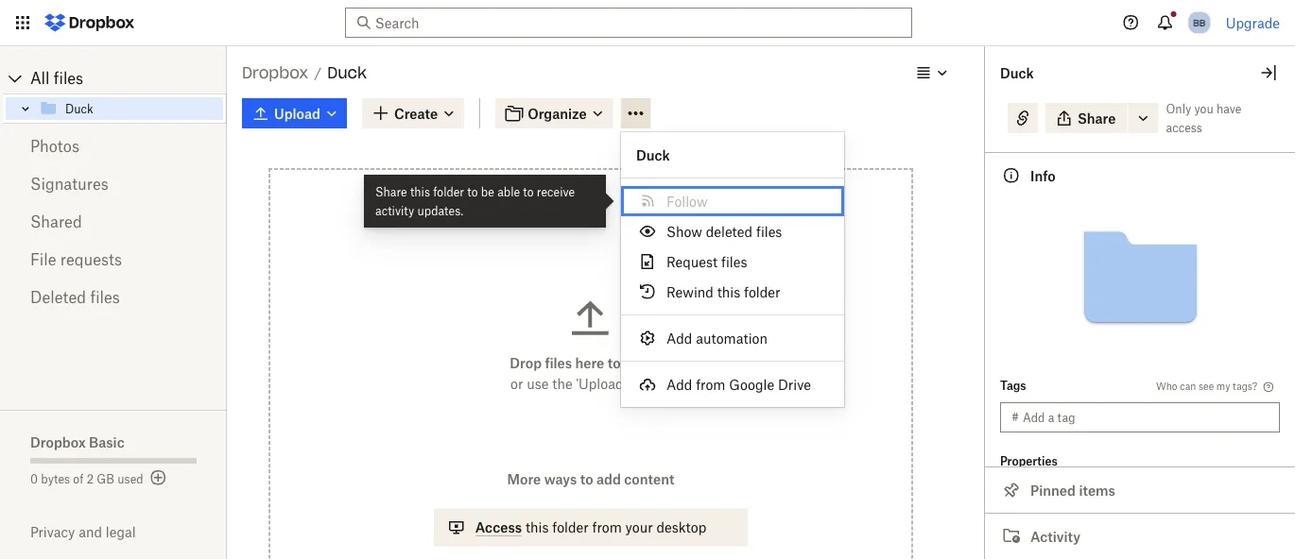 Task type: describe. For each thing, give the bounding box(es) containing it.
follow menu item
[[621, 186, 845, 217]]

signatures
[[30, 175, 109, 193]]

drop files here to upload, or use the 'upload' button
[[510, 356, 672, 392]]

your
[[626, 520, 653, 536]]

add automation
[[667, 331, 768, 347]]

/
[[314, 65, 322, 81]]

files for all files
[[54, 69, 83, 87]]

add
[[597, 472, 621, 488]]

dropbox logo - go to the homepage image
[[38, 8, 141, 38]]

folder for access
[[553, 520, 589, 536]]

of
[[73, 472, 84, 487]]

more ways to add content
[[507, 472, 675, 488]]

who can see my tags? image
[[1262, 380, 1277, 395]]

properties
[[1001, 454, 1058, 469]]

files for drop files here to upload, or use the 'upload' button
[[545, 356, 572, 372]]

shared link
[[30, 203, 197, 241]]

deleted
[[706, 224, 753, 240]]

or
[[511, 376, 523, 392]]

files for request files
[[722, 254, 748, 270]]

have
[[1217, 102, 1242, 116]]

google
[[729, 377, 775, 393]]

show
[[667, 224, 703, 240]]

my
[[1217, 381, 1231, 393]]

from inside the 'more ways to add content' element
[[592, 520, 622, 536]]

all
[[30, 69, 50, 87]]

deleted
[[30, 288, 86, 307]]

used
[[117, 472, 143, 487]]

add for add automation
[[667, 331, 693, 347]]

shared
[[30, 213, 82, 231]]

info
[[1031, 168, 1056, 184]]

dropbox link
[[242, 61, 308, 85]]

button
[[630, 376, 671, 392]]

bytes
[[41, 472, 70, 487]]

see
[[1199, 381, 1214, 393]]

photos link
[[30, 128, 197, 166]]

add for add from google drive
[[667, 377, 693, 393]]

0 horizontal spatial to
[[580, 472, 594, 488]]

files for deleted files
[[90, 288, 120, 307]]

deleted files
[[30, 288, 120, 307]]

this for rewind
[[717, 284, 741, 300]]

'upload'
[[576, 376, 626, 392]]

gb
[[97, 472, 114, 487]]

request files menu item
[[621, 247, 845, 277]]

rewind
[[667, 284, 714, 300]]

privacy and legal link
[[30, 525, 227, 541]]

dropbox for dropbox / duck
[[242, 63, 308, 82]]

close details pane image
[[1258, 61, 1281, 84]]

files inside show deleted files 'menu item'
[[757, 224, 783, 240]]

folder for rewind
[[744, 284, 781, 300]]

duck link
[[39, 97, 223, 120]]

who can see my tags?
[[1157, 381, 1258, 393]]

ways
[[544, 472, 577, 488]]



Task type: locate. For each thing, give the bounding box(es) containing it.
1 vertical spatial add
[[667, 377, 693, 393]]

more
[[507, 472, 541, 488]]

1 vertical spatial folder
[[553, 520, 589, 536]]

rewind this folder
[[667, 284, 781, 300]]

more ways to add content element
[[430, 470, 752, 560]]

file requests link
[[30, 241, 197, 279]]

files down show deleted files 'menu item'
[[722, 254, 748, 270]]

dropbox left /
[[242, 63, 308, 82]]

add from google drive menu item
[[621, 370, 845, 400]]

only
[[1167, 102, 1192, 116]]

request files
[[667, 254, 748, 270]]

folder inside menu item
[[744, 284, 781, 300]]

automation
[[696, 331, 768, 347]]

folder down 'request files' 'menu item' at top
[[744, 284, 781, 300]]

1 horizontal spatial dropbox
[[242, 63, 308, 82]]

follow
[[667, 193, 708, 209]]

1 vertical spatial to
[[580, 472, 594, 488]]

to
[[608, 356, 621, 372], [580, 472, 594, 488]]

#
[[1012, 411, 1020, 425]]

access
[[1167, 121, 1203, 135]]

files right deleted
[[757, 224, 783, 240]]

access
[[475, 520, 522, 536]]

dropbox basic
[[30, 435, 125, 451]]

1 add from the top
[[667, 331, 693, 347]]

this inside menu item
[[717, 284, 741, 300]]

0 vertical spatial from
[[696, 377, 726, 393]]

files
[[54, 69, 83, 87], [757, 224, 783, 240], [722, 254, 748, 270], [90, 288, 120, 307], [545, 356, 572, 372]]

drop
[[510, 356, 542, 372]]

0 horizontal spatial from
[[592, 520, 622, 536]]

files inside drop files here to upload, or use the 'upload' button
[[545, 356, 572, 372]]

tags?
[[1233, 381, 1258, 393]]

0 vertical spatial this
[[717, 284, 741, 300]]

here
[[576, 356, 605, 372]]

files inside 'request files' 'menu item'
[[722, 254, 748, 270]]

you
[[1195, 102, 1214, 116]]

request
[[667, 254, 718, 270]]

0 vertical spatial to
[[608, 356, 621, 372]]

who
[[1157, 381, 1178, 393]]

dropbox up bytes
[[30, 435, 86, 451]]

1 vertical spatial this
[[526, 520, 549, 536]]

this right access
[[526, 520, 549, 536]]

this for access
[[526, 520, 549, 536]]

info button
[[985, 152, 1296, 199]]

add inside 'menu item'
[[667, 331, 693, 347]]

add down the upload,
[[667, 377, 693, 393]]

this down 'request files' 'menu item' at top
[[717, 284, 741, 300]]

photos
[[30, 137, 79, 156]]

from inside menu item
[[696, 377, 726, 393]]

from left google
[[696, 377, 726, 393]]

duck
[[327, 63, 367, 82], [1001, 65, 1034, 81], [65, 102, 93, 116], [636, 147, 670, 163]]

access this folder from your desktop
[[475, 520, 707, 536]]

to right here
[[608, 356, 621, 372]]

content
[[624, 472, 675, 488]]

from left your
[[592, 520, 622, 536]]

0 vertical spatial folder
[[744, 284, 781, 300]]

all files tree
[[3, 63, 227, 124]]

file
[[30, 251, 56, 269]]

all files
[[30, 69, 83, 87]]

global header element
[[0, 0, 1296, 46]]

upgrade
[[1226, 15, 1281, 31]]

privacy and legal
[[30, 525, 136, 541]]

and
[[79, 525, 102, 541]]

2 add from the top
[[667, 377, 693, 393]]

the
[[553, 376, 573, 392]]

add
[[667, 331, 693, 347], [667, 377, 693, 393]]

0 horizontal spatial dropbox
[[30, 435, 86, 451]]

privacy
[[30, 525, 75, 541]]

folder
[[744, 284, 781, 300], [553, 520, 589, 536]]

2
[[87, 472, 94, 487]]

can
[[1181, 381, 1197, 393]]

tags
[[1001, 379, 1027, 393]]

share
[[1078, 110, 1116, 126]]

files up the
[[545, 356, 572, 372]]

legal
[[106, 525, 136, 541]]

add up the upload,
[[667, 331, 693, 347]]

add inside menu item
[[667, 377, 693, 393]]

to inside drop files here to upload, or use the 'upload' button
[[608, 356, 621, 372]]

only you have access
[[1167, 102, 1242, 135]]

1 horizontal spatial from
[[696, 377, 726, 393]]

files right all
[[54, 69, 83, 87]]

dropbox
[[242, 63, 308, 82], [30, 435, 86, 451]]

this
[[717, 284, 741, 300], [526, 520, 549, 536]]

this inside the 'more ways to add content' element
[[526, 520, 549, 536]]

1 horizontal spatial to
[[608, 356, 621, 372]]

files inside all files link
[[54, 69, 83, 87]]

0 vertical spatial add
[[667, 331, 693, 347]]

0
[[30, 472, 38, 487]]

basic
[[89, 435, 125, 451]]

files inside deleted files link
[[90, 288, 120, 307]]

0 horizontal spatial folder
[[553, 520, 589, 536]]

files down 'file requests' link
[[90, 288, 120, 307]]

rewind this folder menu item
[[621, 277, 845, 307]]

to left add
[[580, 472, 594, 488]]

upload,
[[624, 356, 672, 372]]

folder down ways
[[553, 520, 589, 536]]

1 horizontal spatial this
[[717, 284, 741, 300]]

0 horizontal spatial this
[[526, 520, 549, 536]]

desktop
[[657, 520, 707, 536]]

upgrade link
[[1226, 15, 1281, 31]]

signatures link
[[30, 166, 197, 203]]

share button
[[1046, 103, 1128, 133]]

file requests
[[30, 251, 122, 269]]

dropbox / duck
[[242, 63, 367, 82]]

1 vertical spatial from
[[592, 520, 622, 536]]

show deleted files menu item
[[621, 217, 845, 247]]

0 vertical spatial dropbox
[[242, 63, 308, 82]]

add automation menu item
[[621, 323, 845, 354]]

1 horizontal spatial folder
[[744, 284, 781, 300]]

deleted files link
[[30, 279, 197, 317]]

show deleted files
[[667, 224, 783, 240]]

drive
[[778, 377, 811, 393]]

all files link
[[30, 63, 227, 94]]

0 bytes of 2 gb used
[[30, 472, 143, 487]]

use
[[527, 376, 549, 392]]

add from google drive
[[667, 377, 811, 393]]

get more space image
[[147, 467, 170, 490]]

folder inside the 'more ways to add content' element
[[553, 520, 589, 536]]

dropbox for dropbox basic
[[30, 435, 86, 451]]

from
[[696, 377, 726, 393], [592, 520, 622, 536]]

1 vertical spatial dropbox
[[30, 435, 86, 451]]

requests
[[60, 251, 122, 269]]

duck inside all files tree
[[65, 102, 93, 116]]



Task type: vqa. For each thing, say whether or not it's contained in the screenshot.
26 S
no



